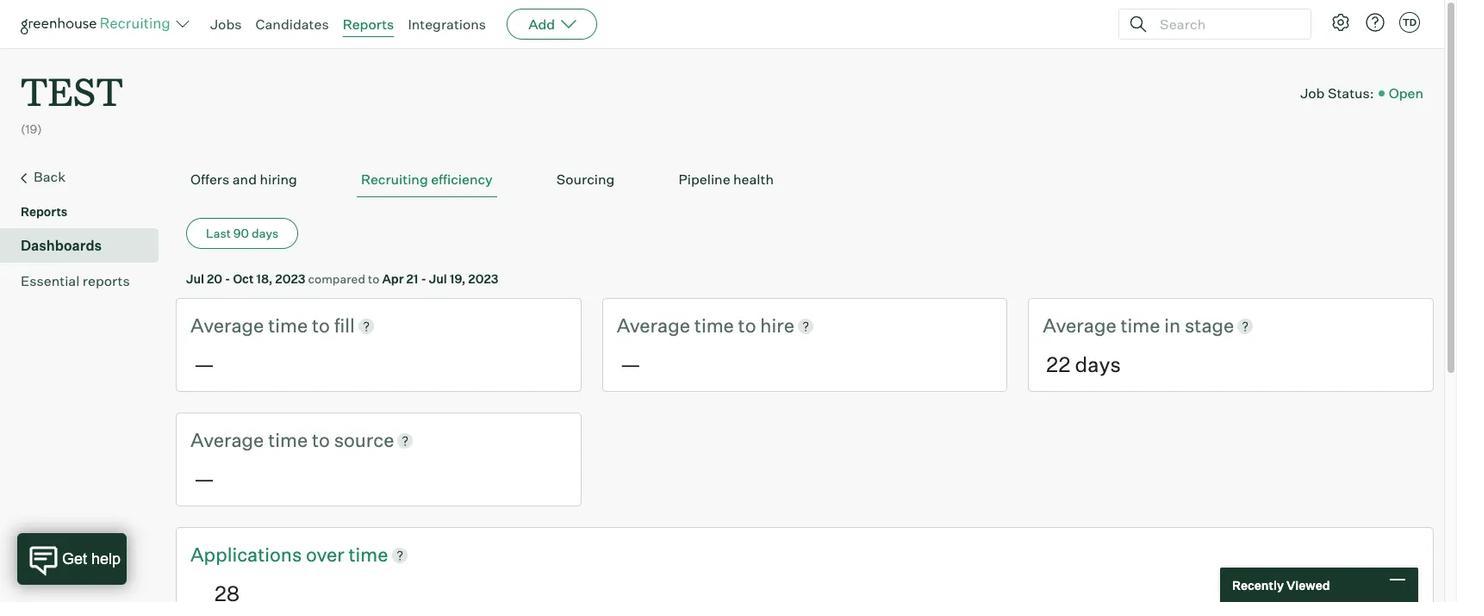 Task type: describe. For each thing, give the bounding box(es) containing it.
last 90 days
[[206, 226, 279, 241]]

candidates
[[256, 16, 329, 33]]

average time to for fill
[[190, 314, 334, 337]]

source
[[334, 428, 394, 452]]

average time to for source
[[190, 428, 334, 452]]

last 90 days button
[[186, 218, 298, 249]]

to for hire
[[738, 314, 756, 337]]

apr
[[382, 272, 404, 286]]

dashboards
[[21, 237, 102, 254]]

over
[[306, 543, 344, 566]]

time for source
[[268, 428, 308, 452]]

to for source
[[312, 428, 330, 452]]

time right over
[[349, 543, 388, 566]]

back link
[[21, 166, 152, 189]]

offers
[[190, 171, 229, 188]]

hire
[[760, 314, 794, 337]]

configure image
[[1330, 12, 1351, 33]]

21
[[406, 272, 418, 286]]

19,
[[450, 272, 466, 286]]

pipeline
[[679, 171, 730, 188]]

last
[[206, 226, 231, 241]]

td button
[[1399, 12, 1420, 33]]

1 - from the left
[[225, 272, 230, 286]]

jobs
[[210, 16, 242, 33]]

average for source
[[190, 428, 264, 452]]

offers and hiring
[[190, 171, 297, 188]]

sourcing button
[[552, 162, 619, 197]]

2 - from the left
[[421, 272, 426, 286]]

compared
[[308, 272, 365, 286]]

efficiency
[[431, 171, 493, 188]]

test (19)
[[21, 65, 123, 136]]

fill
[[334, 314, 355, 337]]

add
[[528, 16, 555, 33]]

to for fill
[[312, 314, 330, 337]]

20
[[207, 272, 222, 286]]

and
[[232, 171, 257, 188]]

recruiting efficiency button
[[357, 162, 497, 197]]

over link
[[306, 542, 349, 568]]

viewed
[[1286, 578, 1330, 592]]

applications
[[190, 543, 302, 566]]

2 2023 from the left
[[468, 272, 498, 286]]

health
[[733, 171, 774, 188]]

Search text field
[[1156, 12, 1295, 37]]

1 vertical spatial reports
[[21, 204, 67, 219]]

applications link
[[190, 542, 306, 568]]

1 2023 from the left
[[275, 272, 305, 286]]

status:
[[1328, 84, 1374, 101]]

time for hire
[[694, 314, 734, 337]]

recently viewed
[[1232, 578, 1330, 592]]

offers and hiring button
[[186, 162, 301, 197]]

22
[[1046, 352, 1070, 377]]

1 jul from the left
[[186, 272, 204, 286]]

18,
[[256, 272, 273, 286]]

test
[[21, 65, 123, 116]]

essential reports
[[21, 272, 130, 290]]

days inside button
[[252, 226, 279, 241]]

average for hire
[[617, 314, 690, 337]]

sourcing
[[556, 171, 615, 188]]

1 horizontal spatial days
[[1075, 352, 1121, 377]]



Task type: vqa. For each thing, say whether or not it's contained in the screenshot.
Candidates
yes



Task type: locate. For each thing, give the bounding box(es) containing it.
td
[[1403, 16, 1417, 28]]

tab list
[[186, 162, 1424, 197]]

jul 20 - oct 18, 2023 compared to apr 21 - jul 19, 2023
[[186, 272, 498, 286]]

average time to
[[190, 314, 334, 337], [617, 314, 760, 337], [190, 428, 334, 452]]

to
[[368, 272, 379, 286], [312, 314, 330, 337], [738, 314, 756, 337], [312, 428, 330, 452]]

reports
[[83, 272, 130, 290]]

essential reports link
[[21, 271, 152, 291]]

pipeline health button
[[674, 162, 778, 197]]

2023
[[275, 272, 305, 286], [468, 272, 498, 286]]

reports down back
[[21, 204, 67, 219]]

0 vertical spatial days
[[252, 226, 279, 241]]

0 horizontal spatial 2023
[[275, 272, 305, 286]]

jul left 19,
[[429, 272, 447, 286]]

time left the in
[[1121, 314, 1160, 337]]

1 horizontal spatial jul
[[429, 272, 447, 286]]

to left source at the bottom of the page
[[312, 428, 330, 452]]

recruiting
[[361, 171, 428, 188]]

2023 right 19,
[[468, 272, 498, 286]]

job status:
[[1300, 84, 1374, 101]]

90
[[233, 226, 249, 241]]

average for stage
[[1043, 314, 1116, 337]]

0 horizontal spatial jul
[[186, 272, 204, 286]]

2023 right the 18,
[[275, 272, 305, 286]]

— for hire
[[620, 352, 641, 377]]

average time in
[[1043, 314, 1185, 337]]

pipeline health
[[679, 171, 774, 188]]

days right 90
[[252, 226, 279, 241]]

hiring
[[260, 171, 297, 188]]

days
[[252, 226, 279, 241], [1075, 352, 1121, 377]]

0 vertical spatial reports
[[343, 16, 394, 33]]

average
[[190, 314, 264, 337], [617, 314, 690, 337], [1043, 314, 1116, 337], [190, 428, 264, 452]]

time link
[[349, 542, 388, 568]]

average for fill
[[190, 314, 264, 337]]

- right '21'
[[421, 272, 426, 286]]

1 horizontal spatial reports
[[343, 16, 394, 33]]

jul
[[186, 272, 204, 286], [429, 272, 447, 286]]

to left fill
[[312, 314, 330, 337]]

22 days
[[1046, 352, 1121, 377]]

—
[[194, 352, 215, 377], [620, 352, 641, 377], [194, 466, 215, 492]]

test link
[[21, 48, 123, 120]]

— for fill
[[194, 352, 215, 377]]

0 horizontal spatial -
[[225, 272, 230, 286]]

reports right candidates
[[343, 16, 394, 33]]

candidates link
[[256, 16, 329, 33]]

time for stage
[[1121, 314, 1160, 337]]

back
[[34, 168, 66, 185]]

-
[[225, 272, 230, 286], [421, 272, 426, 286]]

jobs link
[[210, 16, 242, 33]]

job
[[1300, 84, 1325, 101]]

1 horizontal spatial -
[[421, 272, 426, 286]]

applications over
[[190, 543, 349, 566]]

- right "20"
[[225, 272, 230, 286]]

time left source at the bottom of the page
[[268, 428, 308, 452]]

td button
[[1396, 9, 1424, 36]]

to left "apr"
[[368, 272, 379, 286]]

integrations link
[[408, 16, 486, 33]]

time down the 18,
[[268, 314, 308, 337]]

1 horizontal spatial 2023
[[468, 272, 498, 286]]

time left hire
[[694, 314, 734, 337]]

to left hire
[[738, 314, 756, 337]]

greenhouse recruiting image
[[21, 14, 176, 34]]

dashboards link
[[21, 235, 152, 256]]

add button
[[507, 9, 597, 40]]

0 horizontal spatial reports
[[21, 204, 67, 219]]

open
[[1389, 84, 1424, 101]]

(19)
[[21, 122, 42, 136]]

time for fill
[[268, 314, 308, 337]]

jul left "20"
[[186, 272, 204, 286]]

reports link
[[343, 16, 394, 33]]

0 horizontal spatial days
[[252, 226, 279, 241]]

essential
[[21, 272, 80, 290]]

tab list containing offers and hiring
[[186, 162, 1424, 197]]

reports
[[343, 16, 394, 33], [21, 204, 67, 219]]

2 jul from the left
[[429, 272, 447, 286]]

in
[[1164, 314, 1181, 337]]

recruiting efficiency
[[361, 171, 493, 188]]

average time to for hire
[[617, 314, 760, 337]]

days right 22
[[1075, 352, 1121, 377]]

time
[[268, 314, 308, 337], [694, 314, 734, 337], [1121, 314, 1160, 337], [268, 428, 308, 452], [349, 543, 388, 566]]

oct
[[233, 272, 254, 286]]

recently
[[1232, 578, 1284, 592]]

— for source
[[194, 466, 215, 492]]

stage
[[1185, 314, 1234, 337]]

integrations
[[408, 16, 486, 33]]

1 vertical spatial days
[[1075, 352, 1121, 377]]



